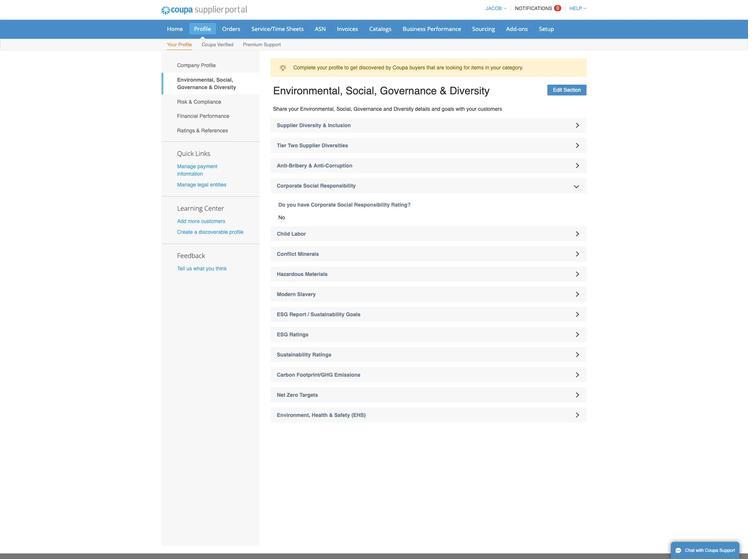 Task type: vqa. For each thing, say whether or not it's contained in the screenshot.
Net Zero Targets dropdown button
yes



Task type: locate. For each thing, give the bounding box(es) containing it.
1 horizontal spatial profile
[[329, 65, 343, 71]]

setup link
[[535, 23, 559, 34]]

your right 'goals'
[[467, 106, 477, 112]]

manage for manage legal entities
[[177, 182, 196, 188]]

hazardous materials button
[[271, 267, 587, 282]]

2 vertical spatial ratings
[[313, 352, 332, 358]]

diversity up tier two supplier diversities on the left of the page
[[299, 122, 322, 128]]

1 vertical spatial social
[[338, 202, 353, 208]]

and
[[384, 106, 392, 112], [432, 106, 441, 112]]

corporate social responsibility button
[[271, 178, 587, 193]]

quick
[[177, 149, 194, 158]]

manage inside the manage payment information
[[177, 163, 196, 169]]

add-
[[507, 25, 519, 32]]

social, down company profile link
[[216, 77, 233, 83]]

1 horizontal spatial ratings
[[290, 332, 309, 338]]

0 vertical spatial esg
[[277, 312, 288, 318]]

chat with coupa support button
[[671, 542, 740, 559]]

diversity
[[214, 84, 236, 90], [450, 85, 490, 97], [394, 106, 414, 112], [299, 122, 322, 128]]

links
[[196, 149, 210, 158]]

1 vertical spatial with
[[696, 548, 704, 554]]

zero
[[287, 392, 298, 398]]

sustainability ratings heading
[[271, 347, 587, 362]]

1 vertical spatial support
[[720, 548, 736, 554]]

1 vertical spatial sustainability
[[277, 352, 311, 358]]

anti-bribery & anti-corruption heading
[[271, 158, 587, 173]]

ratings down the financial
[[177, 128, 195, 134]]

profile right 'your'
[[178, 42, 192, 47]]

your profile link
[[167, 40, 192, 50]]

coupa right by
[[393, 65, 408, 71]]

support inside button
[[720, 548, 736, 554]]

1 vertical spatial environmental,
[[273, 85, 343, 97]]

your right share at the top
[[289, 106, 299, 112]]

share
[[273, 106, 287, 112]]

add-ons link
[[502, 23, 533, 34]]

1 vertical spatial customers
[[201, 218, 225, 224]]

environment, health & safety (ehs)
[[277, 412, 366, 418]]

conflict minerals heading
[[271, 247, 587, 262]]

with right chat
[[696, 548, 704, 554]]

performance right business
[[428, 25, 462, 32]]

1 vertical spatial coupa
[[393, 65, 408, 71]]

0 vertical spatial coupa
[[202, 42, 216, 47]]

1 anti- from the left
[[277, 163, 289, 169]]

profile left to
[[329, 65, 343, 71]]

coupa inside button
[[706, 548, 719, 554]]

service/time sheets
[[252, 25, 304, 32]]

1 horizontal spatial with
[[696, 548, 704, 554]]

1 horizontal spatial and
[[432, 106, 441, 112]]

0 horizontal spatial support
[[264, 42, 281, 47]]

0 vertical spatial ratings
[[177, 128, 195, 134]]

business performance link
[[398, 23, 466, 34]]

supplier down share at the top
[[277, 122, 298, 128]]

manage up information
[[177, 163, 196, 169]]

child labor heading
[[271, 227, 587, 241]]

sustainability inside esg report / sustainability goals dropdown button
[[311, 312, 345, 318]]

coupa right chat
[[706, 548, 719, 554]]

ratings down report
[[290, 332, 309, 338]]

sustainability down esg ratings
[[277, 352, 311, 358]]

environmental, social, governance & diversity up compliance
[[177, 77, 236, 90]]

with
[[456, 106, 465, 112], [696, 548, 704, 554]]

coupa
[[202, 42, 216, 47], [393, 65, 408, 71], [706, 548, 719, 554]]

and left details
[[384, 106, 392, 112]]

hazardous
[[277, 271, 304, 277]]

1 vertical spatial profile
[[178, 42, 192, 47]]

ratings inside dropdown button
[[313, 352, 332, 358]]

environmental, social, governance & diversity up share your environmental, social, governance and diversity details and goals with your customers
[[273, 85, 490, 97]]

orders link
[[218, 23, 245, 34]]

0 horizontal spatial anti-
[[277, 163, 289, 169]]

0 vertical spatial profile
[[329, 65, 343, 71]]

corporate social responsibility heading
[[271, 178, 587, 193]]

jacob link
[[483, 6, 507, 11]]

diversity inside environmental, social, governance & diversity
[[214, 84, 236, 90]]

& left inclusion
[[323, 122, 327, 128]]

performance up references
[[200, 113, 230, 119]]

minerals
[[298, 251, 319, 257]]

feedback
[[177, 251, 205, 260]]

corruption
[[326, 163, 353, 169]]

create a discoverable profile link
[[177, 229, 244, 235]]

1 vertical spatial performance
[[200, 113, 230, 119]]

financial
[[177, 113, 198, 119]]

1 horizontal spatial customers
[[478, 106, 503, 112]]

manage payment information
[[177, 163, 218, 177]]

2 vertical spatial social,
[[337, 106, 352, 112]]

catalogs link
[[365, 23, 397, 34]]

0 vertical spatial you
[[287, 202, 296, 208]]

1 and from the left
[[384, 106, 392, 112]]

materials
[[305, 271, 328, 277]]

2 esg from the top
[[277, 332, 288, 338]]

and left 'goals'
[[432, 106, 441, 112]]

anti-
[[277, 163, 289, 169], [314, 163, 326, 169]]

1 horizontal spatial support
[[720, 548, 736, 554]]

performance for financial performance
[[200, 113, 230, 119]]

what
[[194, 266, 205, 272]]

0 horizontal spatial corporate
[[277, 183, 302, 189]]

0 horizontal spatial profile
[[230, 229, 244, 235]]

ratings up carbon footprint/ghg emissions
[[313, 352, 332, 358]]

0 vertical spatial sustainability
[[311, 312, 345, 318]]

asn link
[[310, 23, 331, 34]]

0 vertical spatial performance
[[428, 25, 462, 32]]

you inside button
[[206, 266, 214, 272]]

supplier diversity & inclusion heading
[[271, 118, 587, 133]]

0 vertical spatial social,
[[216, 77, 233, 83]]

0 vertical spatial support
[[264, 42, 281, 47]]

supplier diversity & inclusion
[[277, 122, 351, 128]]

invoices link
[[332, 23, 363, 34]]

social
[[304, 183, 319, 189], [338, 202, 353, 208]]

risk
[[177, 99, 187, 105]]

0 vertical spatial social
[[304, 183, 319, 189]]

0 horizontal spatial social
[[304, 183, 319, 189]]

0 horizontal spatial and
[[384, 106, 392, 112]]

notifications 0
[[516, 5, 560, 11]]

looking
[[446, 65, 463, 71]]

corporate right the have
[[311, 202, 336, 208]]

responsibility inside dropdown button
[[320, 183, 356, 189]]

premium support
[[243, 42, 281, 47]]

modern
[[277, 291, 296, 297]]

& up risk & compliance link at the top left
[[209, 84, 213, 90]]

corporate up do
[[277, 183, 302, 189]]

manage down information
[[177, 182, 196, 188]]

legal
[[198, 182, 209, 188]]

responsibility up do you have corporate social responsibility rating? in the top of the page
[[320, 183, 356, 189]]

esg ratings
[[277, 332, 309, 338]]

profile
[[329, 65, 343, 71], [230, 229, 244, 235]]

environment, health & safety (ehs) button
[[271, 408, 587, 423]]

profile down coupa supplier portal image at the top
[[194, 25, 211, 32]]

learning center
[[177, 204, 224, 213]]

esg left report
[[277, 312, 288, 318]]

0 horizontal spatial performance
[[200, 113, 230, 119]]

add-ons
[[507, 25, 528, 32]]

social, inside environmental, social, governance & diversity
[[216, 77, 233, 83]]

1 vertical spatial you
[[206, 266, 214, 272]]

2 vertical spatial coupa
[[706, 548, 719, 554]]

manage
[[177, 163, 196, 169], [177, 182, 196, 188]]

coupa left verified
[[202, 42, 216, 47]]

0
[[557, 5, 560, 11]]

1 horizontal spatial performance
[[428, 25, 462, 32]]

profile right discoverable
[[230, 229, 244, 235]]

0 horizontal spatial supplier
[[277, 122, 298, 128]]

1 vertical spatial esg
[[277, 332, 288, 338]]

create a discoverable profile
[[177, 229, 244, 235]]

manage for manage payment information
[[177, 163, 196, 169]]

edit
[[554, 87, 563, 93]]

complete your profile to get discovered by coupa buyers that are looking for items in your category.
[[294, 65, 524, 71]]

social, up inclusion
[[337, 106, 352, 112]]

2 manage from the top
[[177, 182, 196, 188]]

0 horizontal spatial with
[[456, 106, 465, 112]]

ratings for esg
[[290, 332, 309, 338]]

profile inside alert
[[329, 65, 343, 71]]

1 manage from the top
[[177, 163, 196, 169]]

environmental, down complete
[[273, 85, 343, 97]]

anti- down tier
[[277, 163, 289, 169]]

environmental, down the "company profile" at left top
[[177, 77, 215, 83]]

1 horizontal spatial coupa
[[393, 65, 408, 71]]

verified
[[217, 42, 234, 47]]

0 vertical spatial supplier
[[277, 122, 298, 128]]

complete
[[294, 65, 316, 71]]

us
[[187, 266, 192, 272]]

1 vertical spatial supplier
[[300, 143, 320, 149]]

2 vertical spatial environmental,
[[300, 106, 335, 112]]

profile up environmental, social, governance & diversity link
[[201, 62, 216, 68]]

edit section
[[554, 87, 582, 93]]

2 horizontal spatial ratings
[[313, 352, 332, 358]]

& right bribery
[[309, 163, 313, 169]]

tell us what you think
[[177, 266, 227, 272]]

1 horizontal spatial corporate
[[311, 202, 336, 208]]

quick links
[[177, 149, 210, 158]]

& inside heading
[[309, 163, 313, 169]]

2 and from the left
[[432, 106, 441, 112]]

profile for your profile
[[178, 42, 192, 47]]

you right do
[[287, 202, 296, 208]]

1 esg from the top
[[277, 312, 288, 318]]

0 horizontal spatial you
[[206, 266, 214, 272]]

1 horizontal spatial supplier
[[300, 143, 320, 149]]

esg
[[277, 312, 288, 318], [277, 332, 288, 338]]

0 vertical spatial responsibility
[[320, 183, 356, 189]]

0 horizontal spatial environmental, social, governance & diversity
[[177, 77, 236, 90]]

you left the think
[[206, 266, 214, 272]]

supplier right two on the top of page
[[300, 143, 320, 149]]

social down corporate social responsibility on the top of the page
[[338, 202, 353, 208]]

coupa inside alert
[[393, 65, 408, 71]]

navigation
[[483, 1, 587, 16]]

your right complete
[[317, 65, 328, 71]]

two
[[288, 143, 298, 149]]

create
[[177, 229, 193, 235]]

net zero targets
[[277, 392, 318, 398]]

tier two supplier diversities heading
[[271, 138, 587, 153]]

corporate
[[277, 183, 302, 189], [311, 202, 336, 208]]

references
[[201, 128, 228, 134]]

/
[[308, 312, 309, 318]]

anti- up corporate social responsibility on the top of the page
[[314, 163, 326, 169]]

0 vertical spatial corporate
[[277, 183, 302, 189]]

esg inside dropdown button
[[277, 312, 288, 318]]

2 horizontal spatial coupa
[[706, 548, 719, 554]]

responsibility left rating? at right top
[[354, 202, 390, 208]]

esg ratings heading
[[271, 327, 587, 342]]

& down financial performance
[[196, 128, 200, 134]]

1 vertical spatial ratings
[[290, 332, 309, 338]]

2 vertical spatial profile
[[201, 62, 216, 68]]

environmental, up the "supplier diversity & inclusion"
[[300, 106, 335, 112]]

diversity inside dropdown button
[[299, 122, 322, 128]]

conflict minerals
[[277, 251, 319, 257]]

do
[[279, 202, 286, 208]]

0 vertical spatial manage
[[177, 163, 196, 169]]

sustainability right /
[[311, 312, 345, 318]]

labor
[[292, 231, 306, 237]]

esg up sustainability ratings
[[277, 332, 288, 338]]

learning
[[177, 204, 203, 213]]

share your environmental, social, governance and diversity details and goals with your customers
[[273, 106, 503, 112]]

diversity up risk & compliance link at the top left
[[214, 84, 236, 90]]

have
[[298, 202, 310, 208]]

esg inside 'dropdown button'
[[277, 332, 288, 338]]

with right 'goals'
[[456, 106, 465, 112]]

chat with coupa support
[[686, 548, 736, 554]]

social up the have
[[304, 183, 319, 189]]

1 horizontal spatial anti-
[[314, 163, 326, 169]]

social, down get
[[346, 85, 377, 97]]

corporate inside dropdown button
[[277, 183, 302, 189]]

ratings inside 'dropdown button'
[[290, 332, 309, 338]]

0 vertical spatial with
[[456, 106, 465, 112]]

1 vertical spatial manage
[[177, 182, 196, 188]]

setup
[[540, 25, 555, 32]]

section
[[564, 87, 582, 93]]



Task type: describe. For each thing, give the bounding box(es) containing it.
sustainability ratings button
[[271, 347, 587, 362]]

0 horizontal spatial customers
[[201, 218, 225, 224]]

with inside button
[[696, 548, 704, 554]]

hazardous materials heading
[[271, 267, 587, 282]]

child labor
[[277, 231, 306, 237]]

sourcing
[[473, 25, 495, 32]]

add more customers
[[177, 218, 225, 224]]

supplier diversity & inclusion button
[[271, 118, 587, 133]]

esg for esg report / sustainability goals
[[277, 312, 288, 318]]

diversity left details
[[394, 106, 414, 112]]

home
[[167, 25, 183, 32]]

1 vertical spatial corporate
[[311, 202, 336, 208]]

& up 'goals'
[[440, 85, 447, 97]]

carbon
[[277, 372, 295, 378]]

diversity down the for
[[450, 85, 490, 97]]

risk & compliance link
[[162, 95, 260, 109]]

profile link
[[189, 23, 216, 34]]

service/time sheets link
[[247, 23, 309, 34]]

profile for company profile
[[201, 62, 216, 68]]

supplier inside dropdown button
[[277, 122, 298, 128]]

goals
[[346, 312, 361, 318]]

esg report / sustainability goals heading
[[271, 307, 587, 322]]

slavery
[[297, 291, 316, 297]]

0 horizontal spatial coupa
[[202, 42, 216, 47]]

premium
[[243, 42, 263, 47]]

home link
[[162, 23, 188, 34]]

to
[[345, 65, 349, 71]]

1 vertical spatial social,
[[346, 85, 377, 97]]

complete your profile to get discovered by coupa buyers that are looking for items in your category. alert
[[271, 58, 587, 77]]

tell
[[177, 266, 185, 272]]

information
[[177, 171, 203, 177]]

orders
[[222, 25, 241, 32]]

manage legal entities
[[177, 182, 227, 188]]

sustainability inside sustainability ratings dropdown button
[[277, 352, 311, 358]]

2 anti- from the left
[[314, 163, 326, 169]]

corporate social responsibility
[[277, 183, 356, 189]]

net zero targets heading
[[271, 388, 587, 403]]

inclusion
[[328, 122, 351, 128]]

0 vertical spatial profile
[[194, 25, 211, 32]]

chat
[[686, 548, 695, 554]]

are
[[437, 65, 445, 71]]

environment, health & safety (ehs) heading
[[271, 408, 587, 423]]

financial performance
[[177, 113, 230, 119]]

service/time
[[252, 25, 285, 32]]

ratings for sustainability
[[313, 352, 332, 358]]

0 vertical spatial customers
[[478, 106, 503, 112]]

that
[[427, 65, 436, 71]]

company profile link
[[162, 58, 260, 73]]

anti-bribery & anti-corruption button
[[271, 158, 587, 173]]

0 horizontal spatial ratings
[[177, 128, 195, 134]]

modern slavery
[[277, 291, 316, 297]]

child
[[277, 231, 290, 237]]

catalogs
[[370, 25, 392, 32]]

company profile
[[177, 62, 216, 68]]

do you have corporate social responsibility rating?
[[279, 202, 411, 208]]

category.
[[503, 65, 524, 71]]

& left "safety"
[[329, 412, 333, 418]]

child labor button
[[271, 227, 587, 241]]

modern slavery heading
[[271, 287, 587, 302]]

asn
[[315, 25, 326, 32]]

coupa verified link
[[201, 40, 234, 50]]

coupa supplier portal image
[[156, 1, 252, 20]]

environment,
[[277, 412, 311, 418]]

notifications
[[516, 6, 553, 11]]

& right risk
[[189, 99, 192, 105]]

by
[[386, 65, 391, 71]]

conflict
[[277, 251, 297, 257]]

add
[[177, 218, 187, 224]]

carbon footprint/ghg emissions
[[277, 372, 361, 378]]

ons
[[519, 25, 528, 32]]

emissions
[[335, 372, 361, 378]]

items
[[472, 65, 484, 71]]

goals
[[442, 106, 455, 112]]

tier
[[277, 143, 287, 149]]

1 horizontal spatial environmental, social, governance & diversity
[[273, 85, 490, 97]]

your
[[167, 42, 177, 47]]

for
[[464, 65, 470, 71]]

help link
[[567, 6, 587, 11]]

business
[[403, 25, 426, 32]]

ratings & references link
[[162, 123, 260, 138]]

hazardous materials
[[277, 271, 328, 277]]

net zero targets button
[[271, 388, 587, 403]]

center
[[205, 204, 224, 213]]

supplier inside dropdown button
[[300, 143, 320, 149]]

esg report / sustainability goals button
[[271, 307, 587, 322]]

get
[[351, 65, 358, 71]]

performance for business performance
[[428, 25, 462, 32]]

esg for esg ratings
[[277, 332, 288, 338]]

help
[[570, 6, 583, 11]]

details
[[415, 106, 431, 112]]

1 vertical spatial responsibility
[[354, 202, 390, 208]]

1 horizontal spatial you
[[287, 202, 296, 208]]

financial performance link
[[162, 109, 260, 123]]

esg report / sustainability goals
[[277, 312, 361, 318]]

& inside environmental, social, governance & diversity
[[209, 84, 213, 90]]

esg ratings button
[[271, 327, 587, 342]]

carbon footprint/ghg emissions button
[[271, 368, 587, 383]]

business performance
[[403, 25, 462, 32]]

navigation containing notifications 0
[[483, 1, 587, 16]]

0 vertical spatial environmental,
[[177, 77, 215, 83]]

carbon footprint/ghg emissions heading
[[271, 368, 587, 383]]

entities
[[210, 182, 227, 188]]

social inside dropdown button
[[304, 183, 319, 189]]

health
[[312, 412, 328, 418]]

1 vertical spatial profile
[[230, 229, 244, 235]]

diversities
[[322, 143, 348, 149]]

net
[[277, 392, 286, 398]]

1 horizontal spatial social
[[338, 202, 353, 208]]

coupa verified
[[202, 42, 234, 47]]

your right in
[[491, 65, 501, 71]]



